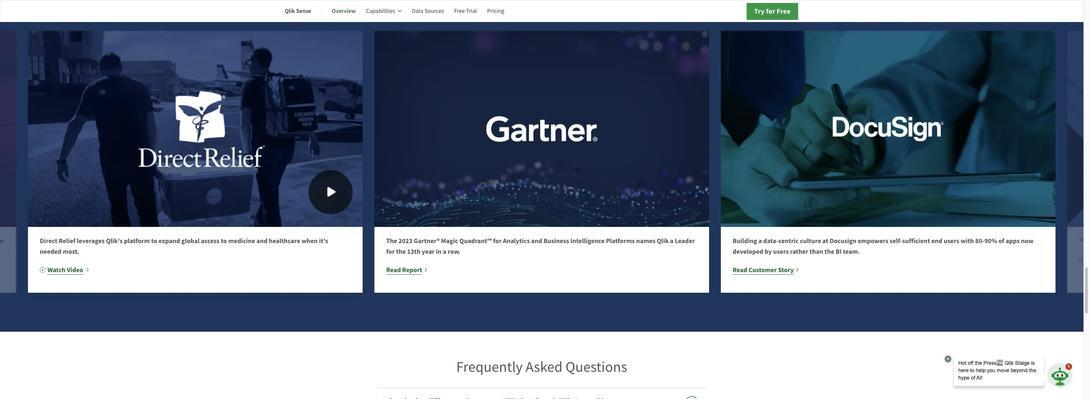 Task type: locate. For each thing, give the bounding box(es) containing it.
for left analytics
[[493, 237, 502, 246]]

overview link
[[332, 2, 356, 20]]

global
[[181, 237, 200, 246]]

access
[[201, 237, 220, 246]]

the inside the 2023 gartner® magic quadrant™ for analytics and business intelligence platforms names qlik a leader for the 13th year in a row.
[[396, 248, 406, 256]]

a inside building a data-centric culture at docusign empowers self-sufficient end users with 80-90% of apps now developed by users rather than the bi team.
[[759, 237, 762, 246]]

the left bi
[[825, 248, 835, 256]]

qlik
[[285, 7, 295, 15], [657, 237, 669, 246]]

by
[[765, 248, 772, 256]]

free trial
[[454, 7, 477, 15]]

qlik right names
[[657, 237, 669, 246]]

free left trial
[[454, 7, 465, 15]]

0 horizontal spatial and
[[257, 237, 268, 246]]

sufficient
[[903, 237, 930, 246]]

to right access
[[221, 237, 227, 246]]

2 to from the left
[[221, 237, 227, 246]]

trial
[[466, 7, 477, 15]]

of
[[999, 237, 1005, 246]]

menu bar
[[285, 2, 515, 20]]

80-
[[976, 237, 985, 246]]

2 horizontal spatial a
[[759, 237, 762, 246]]

year
[[422, 248, 435, 256]]

0 vertical spatial users
[[944, 237, 960, 246]]

0 horizontal spatial to
[[151, 237, 157, 246]]

1 the from the left
[[396, 248, 406, 256]]

watch
[[48, 266, 65, 275]]

menu bar containing qlik sense
[[285, 2, 515, 20]]

free right try
[[777, 7, 791, 16]]

for down the
[[386, 248, 395, 256]]

and
[[257, 237, 268, 246], [531, 237, 542, 246]]

with
[[961, 237, 974, 246]]

a left leader
[[670, 237, 674, 246]]

0 vertical spatial qlik
[[285, 7, 295, 15]]

free trial link
[[454, 2, 477, 20]]

direct relief logo image
[[21, 27, 369, 231]]

1 horizontal spatial qlik
[[657, 237, 669, 246]]

apps
[[1006, 237, 1020, 246]]

0 horizontal spatial the
[[396, 248, 406, 256]]

relief
[[59, 237, 76, 246]]

data sources link
[[412, 2, 444, 20]]

and left business at the bottom
[[531, 237, 542, 246]]

try for free link
[[747, 3, 799, 20]]

users
[[944, 237, 960, 246], [773, 248, 789, 256]]

row.
[[448, 248, 461, 256]]

the
[[396, 248, 406, 256], [825, 248, 835, 256]]

2023
[[399, 237, 413, 246]]

free
[[777, 7, 791, 16], [454, 7, 465, 15]]

0 horizontal spatial users
[[773, 248, 789, 256]]

users right by at the bottom right of the page
[[773, 248, 789, 256]]

a
[[670, 237, 674, 246], [759, 237, 762, 246], [443, 248, 447, 256]]

the
[[386, 237, 397, 246]]

1 and from the left
[[257, 237, 268, 246]]

1 horizontal spatial to
[[221, 237, 227, 246]]

lloyd's logo image
[[1068, 31, 1089, 227]]

rather
[[790, 248, 809, 256]]

read down developed
[[733, 266, 748, 275]]

0 horizontal spatial for
[[386, 248, 395, 256]]

2 the from the left
[[825, 248, 835, 256]]

2 and from the left
[[531, 237, 542, 246]]

1 horizontal spatial and
[[531, 237, 542, 246]]

most.
[[63, 248, 79, 256]]

read for read customer story
[[733, 266, 748, 275]]

bi
[[836, 248, 842, 256]]

data
[[412, 7, 423, 15]]

read left report
[[386, 266, 401, 275]]

read
[[386, 266, 401, 275], [733, 266, 748, 275]]

a right the in
[[443, 248, 447, 256]]

a left data-
[[759, 237, 762, 246]]

asked
[[526, 358, 563, 377]]

leader
[[675, 237, 695, 246]]

read for read report
[[386, 266, 401, 275]]

culture
[[800, 237, 821, 246]]

users right end
[[944, 237, 960, 246]]

1 to from the left
[[151, 237, 157, 246]]

and right medicine on the left bottom of page
[[257, 237, 268, 246]]

0 horizontal spatial read
[[386, 266, 401, 275]]

magic
[[441, 237, 458, 246]]

pricing
[[487, 7, 505, 15]]

the down 2023
[[396, 248, 406, 256]]

2 read from the left
[[733, 266, 748, 275]]

qlik inside the 2023 gartner® magic quadrant™ for analytics and business intelligence platforms names qlik a leader for the 13th year in a row.
[[657, 237, 669, 246]]

"we
[[1080, 237, 1089, 246]]

names
[[636, 237, 656, 246]]

questions
[[566, 358, 627, 377]]

healthcare
[[269, 237, 300, 246]]

1 horizontal spatial users
[[944, 237, 960, 246]]

1 vertical spatial qlik
[[657, 237, 669, 246]]

1 horizontal spatial the
[[825, 248, 835, 256]]

watch video
[[48, 266, 83, 275]]

to left the expand
[[151, 237, 157, 246]]

for right try
[[766, 7, 776, 16]]

story
[[778, 266, 794, 275]]

qlik left sense
[[285, 7, 295, 15]]

next slide image
[[1049, 0, 1060, 4]]

1 horizontal spatial free
[[777, 7, 791, 16]]

1 vertical spatial for
[[493, 237, 502, 246]]

for
[[766, 7, 776, 16], [493, 237, 502, 246], [386, 248, 395, 256]]

try for free
[[754, 7, 791, 16]]

1 read from the left
[[386, 266, 401, 275]]

previous slide image
[[1037, 0, 1049, 4]]

next slide element
[[1049, 0, 1060, 4]]

read report
[[386, 266, 422, 275]]

it's
[[319, 237, 328, 246]]

platform
[[124, 237, 150, 246]]

sources
[[425, 7, 444, 15]]

medicine
[[228, 237, 255, 246]]

1 horizontal spatial read
[[733, 266, 748, 275]]

than
[[810, 248, 824, 256]]

2 horizontal spatial for
[[766, 7, 776, 16]]

to
[[151, 237, 157, 246], [221, 237, 227, 246]]

0 horizontal spatial qlik
[[285, 7, 295, 15]]

at
[[823, 237, 829, 246]]

platforms
[[606, 237, 635, 246]]

customer
[[749, 266, 777, 275]]

when
[[302, 237, 318, 246]]



Task type: vqa. For each thing, say whether or not it's contained in the screenshot.
The '13Th'
yes



Task type: describe. For each thing, give the bounding box(es) containing it.
1 horizontal spatial for
[[493, 237, 502, 246]]

and inside the direct relief leverages qlik's platform to expand global access to medicine and healthcare when it's needed most.
[[257, 237, 268, 246]]

now
[[1021, 237, 1034, 246]]

2 vertical spatial for
[[386, 248, 395, 256]]

data sources
[[412, 7, 444, 15]]

qlik sense link
[[285, 2, 311, 20]]

quadrant™
[[460, 237, 492, 246]]

1 horizontal spatial a
[[670, 237, 674, 246]]

overview
[[332, 7, 356, 15]]

13th
[[407, 248, 421, 256]]

pricing link
[[487, 2, 505, 20]]

qlik's
[[106, 237, 123, 246]]

intelligence
[[571, 237, 605, 246]]

report
[[402, 266, 422, 275]]

and inside the 2023 gartner® magic quadrant™ for analytics and business intelligence platforms names qlik a leader for the 13th year in a row.
[[531, 237, 542, 246]]

sense
[[296, 7, 311, 15]]

the 2023 gartner® magic quadrant™ for analytics and business intelligence platforms names qlik a leader for the 13th year in a row.
[[386, 237, 695, 256]]

empowers
[[858, 237, 889, 246]]

honda logo image
[[0, 31, 16, 227]]

0 horizontal spatial free
[[454, 7, 465, 15]]

0 vertical spatial for
[[766, 7, 776, 16]]

direct
[[40, 237, 57, 246]]

business
[[544, 237, 569, 246]]

previous slide element
[[1037, 0, 1049, 4]]

docusign
[[830, 237, 857, 246]]

analytics
[[503, 237, 530, 246]]

building a data-centric culture at docusign empowers self-sufficient end users with 80-90% of apps now developed by users rather than the bi team.
[[733, 237, 1034, 256]]

direct relief leverages qlik's platform to expand global access to medicine and healthcare when it's needed most.
[[40, 237, 328, 256]]

self-
[[890, 237, 903, 246]]

capabilities link
[[366, 2, 402, 20]]

team.
[[843, 248, 860, 256]]

video
[[67, 266, 83, 275]]

frequently
[[456, 358, 523, 377]]

gartner®
[[414, 237, 440, 246]]

expand
[[159, 237, 180, 246]]

end
[[932, 237, 943, 246]]

read customer story
[[733, 266, 794, 275]]

building
[[733, 237, 757, 246]]

docusign logo image
[[721, 31, 1056, 227]]

try
[[754, 7, 765, 16]]

the inside building a data-centric culture at docusign empowers self-sufficient end users with 80-90% of apps now developed by users rather than the bi team.
[[825, 248, 835, 256]]

capabilities
[[366, 7, 395, 15]]

0 horizontal spatial a
[[443, 248, 447, 256]]

90%
[[985, 237, 998, 246]]

data-
[[764, 237, 779, 246]]

1 vertical spatial users
[[773, 248, 789, 256]]

frequently asked questions
[[456, 358, 627, 377]]

centric
[[779, 237, 799, 246]]

"we link
[[1068, 31, 1089, 293]]

qlik sense
[[285, 7, 311, 15]]

developed
[[733, 248, 764, 256]]

leverages
[[77, 237, 105, 246]]

qlik inside menu bar
[[285, 7, 295, 15]]

needed
[[40, 248, 61, 256]]

in
[[436, 248, 442, 256]]

gartner logo image
[[375, 31, 709, 227]]



